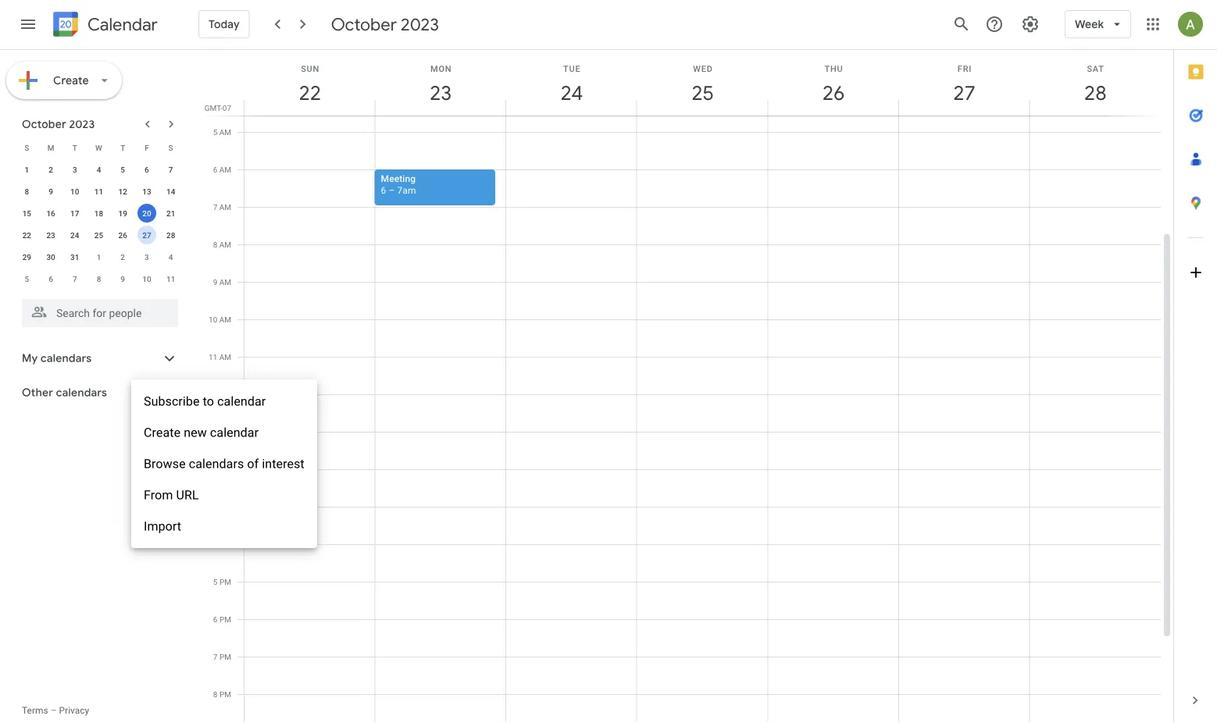 Task type: vqa. For each thing, say whether or not it's contained in the screenshot.
in
no



Task type: describe. For each thing, give the bounding box(es) containing it.
create button
[[6, 62, 122, 99]]

13 element
[[137, 182, 156, 201]]

22 inside column header
[[298, 80, 320, 106]]

am for 9 am
[[219, 277, 231, 287]]

gmt-07
[[205, 103, 231, 113]]

22 link
[[292, 75, 328, 111]]

november 10 element
[[137, 270, 156, 288]]

14
[[166, 187, 175, 196]]

4 for november 4 element
[[169, 252, 173, 262]]

terms
[[22, 706, 48, 717]]

5 up 12 element
[[121, 165, 125, 174]]

other calendars button
[[3, 381, 194, 406]]

5 for november 5 element
[[25, 274, 29, 284]]

1 vertical spatial october
[[22, 117, 66, 131]]

mon 23
[[429, 64, 452, 106]]

0 horizontal spatial 9
[[49, 187, 53, 196]]

5 am
[[213, 127, 231, 137]]

11 element
[[89, 182, 108, 201]]

row group containing 1
[[15, 159, 183, 290]]

14 element
[[161, 182, 180, 201]]

8 up 15 element
[[25, 187, 29, 196]]

calendars for browse
[[189, 457, 244, 472]]

30
[[46, 252, 55, 262]]

24 element
[[65, 226, 84, 245]]

27 cell
[[135, 224, 159, 246]]

pm for 2 pm
[[220, 465, 231, 474]]

8 for 8 pm
[[213, 690, 218, 699]]

main drawer image
[[19, 15, 38, 34]]

create for create
[[53, 73, 89, 88]]

4 for 4 pm
[[213, 540, 218, 549]]

23 link
[[423, 75, 459, 111]]

privacy link
[[59, 706, 89, 717]]

week
[[1075, 17, 1104, 31]]

7 for november 7 element
[[73, 274, 77, 284]]

row containing 29
[[15, 246, 183, 268]]

24 inside column header
[[560, 80, 582, 106]]

26 inside column header
[[822, 80, 844, 106]]

26 column header
[[768, 50, 899, 116]]

fri 27
[[953, 64, 975, 106]]

11 for 11 am
[[209, 352, 217, 362]]

pm for 12 pm
[[220, 390, 231, 399]]

11 for '11' element on the top of page
[[94, 187, 103, 196]]

wed 25
[[691, 64, 713, 106]]

today
[[209, 17, 240, 31]]

from url
[[144, 488, 199, 503]]

29 element
[[17, 248, 36, 266]]

12 pm
[[209, 390, 231, 399]]

november 7 element
[[65, 270, 84, 288]]

calendars for other
[[56, 386, 107, 400]]

my calendars
[[22, 352, 92, 366]]

privacy
[[59, 706, 89, 717]]

1 pm
[[213, 427, 231, 437]]

row containing 5
[[15, 268, 183, 290]]

16 element
[[41, 204, 60, 223]]

interest
[[262, 457, 305, 472]]

2 pm
[[213, 465, 231, 474]]

2 s from the left
[[168, 143, 173, 152]]

subscribe
[[144, 394, 200, 409]]

am for 10 am
[[219, 315, 231, 324]]

7 for 7 pm
[[213, 652, 218, 662]]

– inside meeting 6 – 7am
[[389, 185, 395, 196]]

fri
[[958, 64, 972, 73]]

7am
[[397, 185, 416, 196]]

tue
[[563, 64, 581, 73]]

21 element
[[161, 204, 180, 223]]

1 horizontal spatial october 2023
[[331, 13, 439, 35]]

7 up 14 element
[[169, 165, 173, 174]]

10 element
[[65, 182, 84, 201]]

10 for 10 element at the left
[[70, 187, 79, 196]]

pm for 8 pm
[[220, 690, 231, 699]]

m
[[47, 143, 54, 152]]

1 vertical spatial –
[[51, 706, 57, 717]]

november 4 element
[[161, 248, 180, 266]]

browse calendars of interest
[[144, 457, 305, 472]]

26 link
[[816, 75, 852, 111]]

17 element
[[65, 204, 84, 223]]

25 inside 'october 2023' grid
[[94, 231, 103, 240]]

28 inside 'column header'
[[1083, 80, 1106, 106]]

22 inside 'october 2023' grid
[[22, 231, 31, 240]]

add other calendars image
[[136, 384, 152, 400]]

november 11 element
[[161, 270, 180, 288]]

24 inside row
[[70, 231, 79, 240]]

to
[[203, 394, 214, 409]]

6 up the 13 'element'
[[145, 165, 149, 174]]

9 for november 9 element
[[121, 274, 125, 284]]

8 am
[[213, 240, 231, 249]]

18 element
[[89, 204, 108, 223]]

21
[[166, 209, 175, 218]]

sat 28
[[1083, 64, 1106, 106]]

calendar for subscribe to calendar
[[217, 394, 266, 409]]

13
[[142, 187, 151, 196]]

row containing 15
[[15, 202, 183, 224]]

pm for 5 pm
[[220, 577, 231, 587]]

25 column header
[[637, 50, 768, 116]]

16
[[46, 209, 55, 218]]

6 am
[[213, 165, 231, 174]]

other calendars
[[22, 386, 107, 400]]

12 for 12
[[118, 187, 127, 196]]

5 for 5 pm
[[213, 577, 218, 587]]

31
[[70, 252, 79, 262]]

november 2 element
[[113, 248, 132, 266]]

pm for 7 pm
[[220, 652, 231, 662]]

calendar element
[[50, 9, 158, 43]]

23 inside grid
[[46, 231, 55, 240]]

4 pm
[[213, 540, 231, 549]]

am for 11 am
[[219, 352, 231, 362]]

24 link
[[554, 75, 590, 111]]

7 for 7 am
[[213, 202, 217, 212]]

new
[[184, 425, 207, 440]]

w
[[95, 143, 102, 152]]

19 element
[[113, 204, 132, 223]]

mon
[[431, 64, 452, 73]]

calendar for create new calendar
[[210, 425, 259, 440]]

22 element
[[17, 226, 36, 245]]

15
[[22, 209, 31, 218]]

f
[[145, 143, 149, 152]]

add calendars. menu
[[131, 380, 317, 549]]



Task type: locate. For each thing, give the bounding box(es) containing it.
thu 26
[[822, 64, 844, 106]]

1 horizontal spatial 12
[[209, 390, 218, 399]]

1 horizontal spatial t
[[120, 143, 125, 152]]

1 vertical spatial 28
[[166, 231, 175, 240]]

am for 6 am
[[219, 165, 231, 174]]

2 horizontal spatial 4
[[213, 540, 218, 549]]

2 for november 2 element at top left
[[121, 252, 125, 262]]

7 am from the top
[[219, 352, 231, 362]]

22 column header
[[244, 50, 376, 116]]

5 down 29 element
[[25, 274, 29, 284]]

1 vertical spatial 22
[[22, 231, 31, 240]]

5 pm
[[213, 577, 231, 587]]

1 vertical spatial 26
[[118, 231, 127, 240]]

row
[[15, 137, 183, 159], [15, 159, 183, 180], [15, 180, 183, 202], [15, 202, 183, 224], [15, 224, 183, 246], [15, 246, 183, 268], [15, 268, 183, 290]]

1 s from the left
[[24, 143, 29, 152]]

november 6 element
[[41, 270, 60, 288]]

10 down november 3 element on the top left of the page
[[142, 274, 151, 284]]

4
[[97, 165, 101, 174], [169, 252, 173, 262], [213, 540, 218, 549]]

meeting 6 – 7am
[[381, 173, 416, 196]]

am down 9 am
[[219, 315, 231, 324]]

9 up 16 element
[[49, 187, 53, 196]]

2 vertical spatial calendars
[[189, 457, 244, 472]]

tab list
[[1174, 50, 1217, 679]]

pm right new
[[220, 427, 231, 437]]

my
[[22, 352, 38, 366]]

pm up 7 pm
[[220, 615, 231, 624]]

10 for 10 am
[[209, 315, 217, 324]]

t
[[72, 143, 77, 152], [120, 143, 125, 152]]

2 horizontal spatial 11
[[209, 352, 217, 362]]

10 up 11 am
[[209, 315, 217, 324]]

calendar heading
[[84, 14, 158, 36]]

27 down fri
[[953, 80, 975, 106]]

row containing 22
[[15, 224, 183, 246]]

pm for 6 pm
[[220, 615, 231, 624]]

1 up 15 element
[[25, 165, 29, 174]]

24 down 17
[[70, 231, 79, 240]]

1 horizontal spatial 25
[[691, 80, 713, 106]]

my calendars button
[[3, 346, 194, 371]]

31 element
[[65, 248, 84, 266]]

25
[[691, 80, 713, 106], [94, 231, 103, 240]]

1 right new
[[213, 427, 218, 437]]

3 row from the top
[[15, 180, 183, 202]]

8 down november 1 element
[[97, 274, 101, 284]]

0 vertical spatial 26
[[822, 80, 844, 106]]

am
[[219, 127, 231, 137], [219, 165, 231, 174], [219, 202, 231, 212], [219, 240, 231, 249], [219, 277, 231, 287], [219, 315, 231, 324], [219, 352, 231, 362]]

4 inside grid
[[213, 540, 218, 549]]

5 down gmt-
[[213, 127, 217, 137]]

9 down november 2 element at top left
[[121, 274, 125, 284]]

11 down 10 am
[[209, 352, 217, 362]]

3 pm from the top
[[220, 465, 231, 474]]

11 am
[[209, 352, 231, 362]]

1 horizontal spatial october
[[331, 13, 397, 35]]

8 down 7 pm
[[213, 690, 218, 699]]

1 vertical spatial 4
[[169, 252, 173, 262]]

am for 8 am
[[219, 240, 231, 249]]

0 vertical spatial 10
[[70, 187, 79, 196]]

1 vertical spatial 2
[[121, 252, 125, 262]]

0 horizontal spatial 25
[[94, 231, 103, 240]]

1 horizontal spatial 24
[[560, 80, 582, 106]]

october 2023 up mon
[[331, 13, 439, 35]]

8 for 8 am
[[213, 240, 217, 249]]

26 element
[[113, 226, 132, 245]]

6 inside meeting 6 – 7am
[[381, 185, 386, 196]]

0 horizontal spatial 28
[[166, 231, 175, 240]]

november 9 element
[[113, 270, 132, 288]]

0 horizontal spatial 12
[[118, 187, 127, 196]]

0 horizontal spatial s
[[24, 143, 29, 152]]

07
[[223, 103, 231, 113]]

5 for 5 am
[[213, 127, 217, 137]]

7 down 6 pm
[[213, 652, 218, 662]]

23 inside the "mon 23"
[[429, 80, 451, 106]]

1 vertical spatial 11
[[166, 274, 175, 284]]

0 vertical spatial calendar
[[217, 394, 266, 409]]

of
[[247, 457, 259, 472]]

8
[[25, 187, 29, 196], [213, 240, 217, 249], [97, 274, 101, 284], [213, 690, 218, 699]]

calendars up other calendars
[[41, 352, 92, 366]]

4 up '11' element on the top of page
[[97, 165, 101, 174]]

18
[[94, 209, 103, 218]]

24 down tue in the top of the page
[[560, 80, 582, 106]]

pm right 'to'
[[220, 390, 231, 399]]

wed
[[693, 64, 713, 73]]

12 for 12 pm
[[209, 390, 218, 399]]

row containing 1
[[15, 159, 183, 180]]

3 up november 10 element
[[145, 252, 149, 262]]

2023 down create popup button
[[69, 117, 95, 131]]

6 up 7 pm
[[213, 615, 218, 624]]

1 vertical spatial 12
[[209, 390, 218, 399]]

0 vertical spatial 1
[[25, 165, 29, 174]]

1 horizontal spatial 22
[[298, 80, 320, 106]]

2 down 26 element on the left top
[[121, 252, 125, 262]]

9 am
[[213, 277, 231, 287]]

t left w at top
[[72, 143, 77, 152]]

row down w at top
[[15, 159, 183, 180]]

0 vertical spatial 3
[[73, 165, 77, 174]]

1 horizontal spatial –
[[389, 185, 395, 196]]

6 for 6 am
[[213, 165, 217, 174]]

am down 07
[[219, 127, 231, 137]]

28 down 21
[[166, 231, 175, 240]]

28 inside 'october 2023' grid
[[166, 231, 175, 240]]

tue 24
[[560, 64, 582, 106]]

row down 18 element
[[15, 224, 183, 246]]

1 vertical spatial 2023
[[69, 117, 95, 131]]

1 horizontal spatial 3
[[145, 252, 149, 262]]

create down "calendar" element
[[53, 73, 89, 88]]

0 horizontal spatial 3
[[73, 165, 77, 174]]

27 inside cell
[[142, 231, 151, 240]]

gmt-
[[205, 103, 223, 113]]

1 row from the top
[[15, 137, 183, 159]]

3 up 10 element at the left
[[73, 165, 77, 174]]

0 horizontal spatial 22
[[22, 231, 31, 240]]

am for 5 am
[[219, 127, 231, 137]]

9 inside grid
[[213, 277, 217, 287]]

20
[[142, 209, 151, 218]]

am down 6 am
[[219, 202, 231, 212]]

create inside popup button
[[53, 73, 89, 88]]

sun 22
[[298, 64, 320, 106]]

7 down 6 am
[[213, 202, 217, 212]]

23
[[429, 80, 451, 106], [46, 231, 55, 240]]

2 vertical spatial 10
[[209, 315, 217, 324]]

2 vertical spatial 4
[[213, 540, 218, 549]]

4 row from the top
[[15, 202, 183, 224]]

calendars for my
[[41, 352, 92, 366]]

2 horizontal spatial 1
[[213, 427, 218, 437]]

6 down meeting
[[381, 185, 386, 196]]

terms link
[[22, 706, 48, 717]]

4 pm from the top
[[220, 540, 231, 549]]

0 vertical spatial 2023
[[401, 13, 439, 35]]

november 1 element
[[89, 248, 108, 266]]

1 horizontal spatial 27
[[953, 80, 975, 106]]

1 horizontal spatial 2023
[[401, 13, 439, 35]]

november 3 element
[[137, 248, 156, 266]]

9 up 10 am
[[213, 277, 217, 287]]

0 horizontal spatial –
[[51, 706, 57, 717]]

october 2023
[[331, 13, 439, 35], [22, 117, 95, 131]]

thu
[[825, 64, 843, 73]]

– down meeting
[[389, 185, 395, 196]]

2023
[[401, 13, 439, 35], [69, 117, 95, 131]]

5
[[213, 127, 217, 137], [121, 165, 125, 174], [25, 274, 29, 284], [213, 577, 218, 587]]

calendar right 'to'
[[217, 394, 266, 409]]

1 vertical spatial create
[[144, 425, 181, 440]]

5 down 4 pm
[[213, 577, 218, 587]]

row containing 8
[[15, 180, 183, 202]]

2 horizontal spatial 9
[[213, 277, 217, 287]]

24
[[560, 80, 582, 106], [70, 231, 79, 240]]

2 horizontal spatial 10
[[209, 315, 217, 324]]

26 inside 'october 2023' grid
[[118, 231, 127, 240]]

0 vertical spatial 22
[[298, 80, 320, 106]]

0 vertical spatial october 2023
[[331, 13, 439, 35]]

1 for 1 pm
[[213, 427, 218, 437]]

am for 7 am
[[219, 202, 231, 212]]

12 down 11 am
[[209, 390, 218, 399]]

26 down thu
[[822, 80, 844, 106]]

1
[[25, 165, 29, 174], [97, 252, 101, 262], [213, 427, 218, 437]]

row down november 1 element
[[15, 268, 183, 290]]

1 t from the left
[[72, 143, 77, 152]]

5 row from the top
[[15, 224, 183, 246]]

2 pm from the top
[[220, 427, 231, 437]]

5 pm from the top
[[220, 577, 231, 587]]

28 column header
[[1029, 50, 1161, 116]]

create inside add calendars. menu
[[144, 425, 181, 440]]

0 vertical spatial 23
[[429, 80, 451, 106]]

other
[[22, 386, 53, 400]]

28 down sat
[[1083, 80, 1106, 106]]

6 for 6 pm
[[213, 615, 218, 624]]

0 horizontal spatial october
[[22, 117, 66, 131]]

0 vertical spatial 24
[[560, 80, 582, 106]]

1 vertical spatial 10
[[142, 274, 151, 284]]

22 down sun
[[298, 80, 320, 106]]

– right terms
[[51, 706, 57, 717]]

23 column header
[[375, 50, 506, 116]]

6 row from the top
[[15, 246, 183, 268]]

0 vertical spatial 27
[[953, 80, 975, 106]]

1 horizontal spatial 2
[[121, 252, 125, 262]]

8 up 9 am
[[213, 240, 217, 249]]

0 horizontal spatial 2
[[49, 165, 53, 174]]

create for create new calendar
[[144, 425, 181, 440]]

row down 25 element on the left
[[15, 246, 183, 268]]

0 vertical spatial 12
[[118, 187, 127, 196]]

1 vertical spatial 23
[[46, 231, 55, 240]]

1 pm from the top
[[220, 390, 231, 399]]

meeting
[[381, 173, 416, 184]]

1 vertical spatial 1
[[97, 252, 101, 262]]

1 vertical spatial calendars
[[56, 386, 107, 400]]

27 down 20
[[142, 231, 151, 240]]

10 for november 10 element
[[142, 274, 151, 284]]

2 for 2 pm
[[213, 465, 218, 474]]

november 8 element
[[89, 270, 108, 288]]

10 up 17
[[70, 187, 79, 196]]

pm left the of
[[220, 465, 231, 474]]

calendars
[[41, 352, 92, 366], [56, 386, 107, 400], [189, 457, 244, 472]]

0 horizontal spatial 26
[[118, 231, 127, 240]]

23 element
[[41, 226, 60, 245]]

11 up '18'
[[94, 187, 103, 196]]

23 up 30
[[46, 231, 55, 240]]

2 vertical spatial 2
[[213, 465, 218, 474]]

5 am from the top
[[219, 277, 231, 287]]

0 horizontal spatial 23
[[46, 231, 55, 240]]

1 for november 1 element
[[97, 252, 101, 262]]

6 pm from the top
[[220, 615, 231, 624]]

1 horizontal spatial 4
[[169, 252, 173, 262]]

9
[[49, 187, 53, 196], [121, 274, 125, 284], [213, 277, 217, 287]]

am up 7 am
[[219, 165, 231, 174]]

pm down 7 pm
[[220, 690, 231, 699]]

1 vertical spatial 27
[[142, 231, 151, 240]]

0 horizontal spatial 27
[[142, 231, 151, 240]]

1 horizontal spatial s
[[168, 143, 173, 152]]

15 element
[[17, 204, 36, 223]]

1 down 25 element on the left
[[97, 252, 101, 262]]

7
[[169, 165, 173, 174], [213, 202, 217, 212], [73, 274, 77, 284], [213, 652, 218, 662]]

4 up 5 pm
[[213, 540, 218, 549]]

29
[[22, 252, 31, 262]]

1 horizontal spatial 23
[[429, 80, 451, 106]]

grid containing 22
[[200, 50, 1174, 724]]

12 inside 'october 2023' grid
[[118, 187, 127, 196]]

0 vertical spatial calendars
[[41, 352, 92, 366]]

1 horizontal spatial 26
[[822, 80, 844, 106]]

0 horizontal spatial 11
[[94, 187, 103, 196]]

10 am
[[209, 315, 231, 324]]

1 am from the top
[[219, 127, 231, 137]]

6 pm
[[213, 615, 231, 624]]

19
[[118, 209, 127, 218]]

calendar
[[88, 14, 158, 36]]

s right 'f'
[[168, 143, 173, 152]]

4 down 28 element
[[169, 252, 173, 262]]

25 element
[[89, 226, 108, 245]]

11 inside grid
[[209, 352, 217, 362]]

2 horizontal spatial 2
[[213, 465, 218, 474]]

1 vertical spatial 25
[[94, 231, 103, 240]]

6 am from the top
[[219, 315, 231, 324]]

24 column header
[[506, 50, 637, 116]]

30 element
[[41, 248, 60, 266]]

s left m
[[24, 143, 29, 152]]

2 down m
[[49, 165, 53, 174]]

week button
[[1065, 5, 1131, 43]]

23 down mon
[[429, 80, 451, 106]]

Search for people text field
[[31, 299, 169, 327]]

26
[[822, 80, 844, 106], [118, 231, 127, 240]]

27 element
[[137, 226, 156, 245]]

7 row from the top
[[15, 268, 183, 290]]

row up 18 element
[[15, 180, 183, 202]]

pm up 5 pm
[[220, 540, 231, 549]]

12
[[118, 187, 127, 196], [209, 390, 218, 399]]

0 vertical spatial 11
[[94, 187, 103, 196]]

7 pm from the top
[[220, 652, 231, 662]]

11 down november 4 element
[[166, 274, 175, 284]]

9 for 9 am
[[213, 277, 217, 287]]

6 for november 6 element
[[49, 274, 53, 284]]

1 vertical spatial calendar
[[210, 425, 259, 440]]

subscribe to calendar
[[144, 394, 266, 409]]

28 element
[[161, 226, 180, 245]]

27 inside column header
[[953, 80, 975, 106]]

october
[[331, 13, 397, 35], [22, 117, 66, 131]]

1 horizontal spatial 28
[[1083, 80, 1106, 106]]

2023 up mon
[[401, 13, 439, 35]]

0 horizontal spatial october 2023
[[22, 117, 95, 131]]

1 horizontal spatial 11
[[166, 274, 175, 284]]

8 pm
[[213, 690, 231, 699]]

1 vertical spatial 3
[[145, 252, 149, 262]]

url
[[176, 488, 199, 503]]

27 column header
[[898, 50, 1030, 116]]

calendars down 1 pm
[[189, 457, 244, 472]]

7 pm
[[213, 652, 231, 662]]

2 am from the top
[[219, 165, 231, 174]]

0 horizontal spatial 2023
[[69, 117, 95, 131]]

8 for november 8 element at left top
[[97, 274, 101, 284]]

1 inside november 1 element
[[97, 252, 101, 262]]

8 pm from the top
[[220, 690, 231, 699]]

12 up 19
[[118, 187, 127, 196]]

create new calendar
[[144, 425, 259, 440]]

t left 'f'
[[120, 143, 125, 152]]

terms – privacy
[[22, 706, 89, 717]]

sun
[[301, 64, 320, 73]]

today button
[[198, 5, 250, 43]]

1 horizontal spatial create
[[144, 425, 181, 440]]

20 cell
[[135, 202, 159, 224]]

0 horizontal spatial t
[[72, 143, 77, 152]]

row group
[[15, 159, 183, 290]]

6 down 30 element
[[49, 274, 53, 284]]

0 vertical spatial 28
[[1083, 80, 1106, 106]]

calendar up browse calendars of interest
[[210, 425, 259, 440]]

grid
[[200, 50, 1174, 724]]

pm for 1 pm
[[220, 427, 231, 437]]

am up 9 am
[[219, 240, 231, 249]]

2 inside grid
[[213, 465, 218, 474]]

pm
[[220, 390, 231, 399], [220, 427, 231, 437], [220, 465, 231, 474], [220, 540, 231, 549], [220, 577, 231, 587], [220, 615, 231, 624], [220, 652, 231, 662], [220, 690, 231, 699]]

0 horizontal spatial 10
[[70, 187, 79, 196]]

1 horizontal spatial 9
[[121, 274, 125, 284]]

25 down '18'
[[94, 231, 103, 240]]

1 horizontal spatial 10
[[142, 274, 151, 284]]

from
[[144, 488, 173, 503]]

calendar
[[217, 394, 266, 409], [210, 425, 259, 440]]

2 row from the top
[[15, 159, 183, 180]]

sat
[[1087, 64, 1105, 73]]

1 vertical spatial 24
[[70, 231, 79, 240]]

25 down wed
[[691, 80, 713, 106]]

0 vertical spatial october
[[331, 13, 397, 35]]

3
[[73, 165, 77, 174], [145, 252, 149, 262]]

am down 8 am
[[219, 277, 231, 287]]

0 horizontal spatial 4
[[97, 165, 101, 174]]

2 t from the left
[[120, 143, 125, 152]]

0 vertical spatial –
[[389, 185, 395, 196]]

26 down 19
[[118, 231, 127, 240]]

4 am from the top
[[219, 240, 231, 249]]

0 vertical spatial 4
[[97, 165, 101, 174]]

7 down 31 element
[[73, 274, 77, 284]]

row containing s
[[15, 137, 183, 159]]

27 link
[[947, 75, 983, 111]]

3 am from the top
[[219, 202, 231, 212]]

pm down 6 pm
[[220, 652, 231, 662]]

17
[[70, 209, 79, 218]]

calendars down my calendars dropdown button
[[56, 386, 107, 400]]

2 vertical spatial 1
[[213, 427, 218, 437]]

pm for 4 pm
[[220, 540, 231, 549]]

11 for november 11 element
[[166, 274, 175, 284]]

october 2023 up m
[[22, 117, 95, 131]]

2 vertical spatial 11
[[209, 352, 217, 362]]

1 vertical spatial october 2023
[[22, 117, 95, 131]]

create
[[53, 73, 89, 88], [144, 425, 181, 440]]

25 inside wed 25
[[691, 80, 713, 106]]

1 horizontal spatial 1
[[97, 252, 101, 262]]

0 vertical spatial 25
[[691, 80, 713, 106]]

0 horizontal spatial 24
[[70, 231, 79, 240]]

25 link
[[685, 75, 721, 111]]

2 left the of
[[213, 465, 218, 474]]

None search field
[[0, 293, 194, 327]]

import
[[144, 519, 181, 534]]

calendars inside menu
[[189, 457, 244, 472]]

november 5 element
[[17, 270, 36, 288]]

october 2023 grid
[[15, 137, 183, 290]]

create up browse
[[144, 425, 181, 440]]

pm down 4 pm
[[220, 577, 231, 587]]

s
[[24, 143, 29, 152], [168, 143, 173, 152]]

28 link
[[1078, 75, 1114, 111]]

20, today element
[[137, 204, 156, 223]]

am up 12 pm
[[219, 352, 231, 362]]

12 element
[[113, 182, 132, 201]]

row down '11' element on the top of page
[[15, 202, 183, 224]]

7 am
[[213, 202, 231, 212]]

browse
[[144, 457, 186, 472]]

0 vertical spatial create
[[53, 73, 89, 88]]

row up '11' element on the top of page
[[15, 137, 183, 159]]

0 vertical spatial 2
[[49, 165, 53, 174]]

0 horizontal spatial create
[[53, 73, 89, 88]]

22 down 15
[[22, 231, 31, 240]]

settings menu image
[[1021, 15, 1040, 34]]

6 up 7 am
[[213, 165, 217, 174]]

0 horizontal spatial 1
[[25, 165, 29, 174]]



